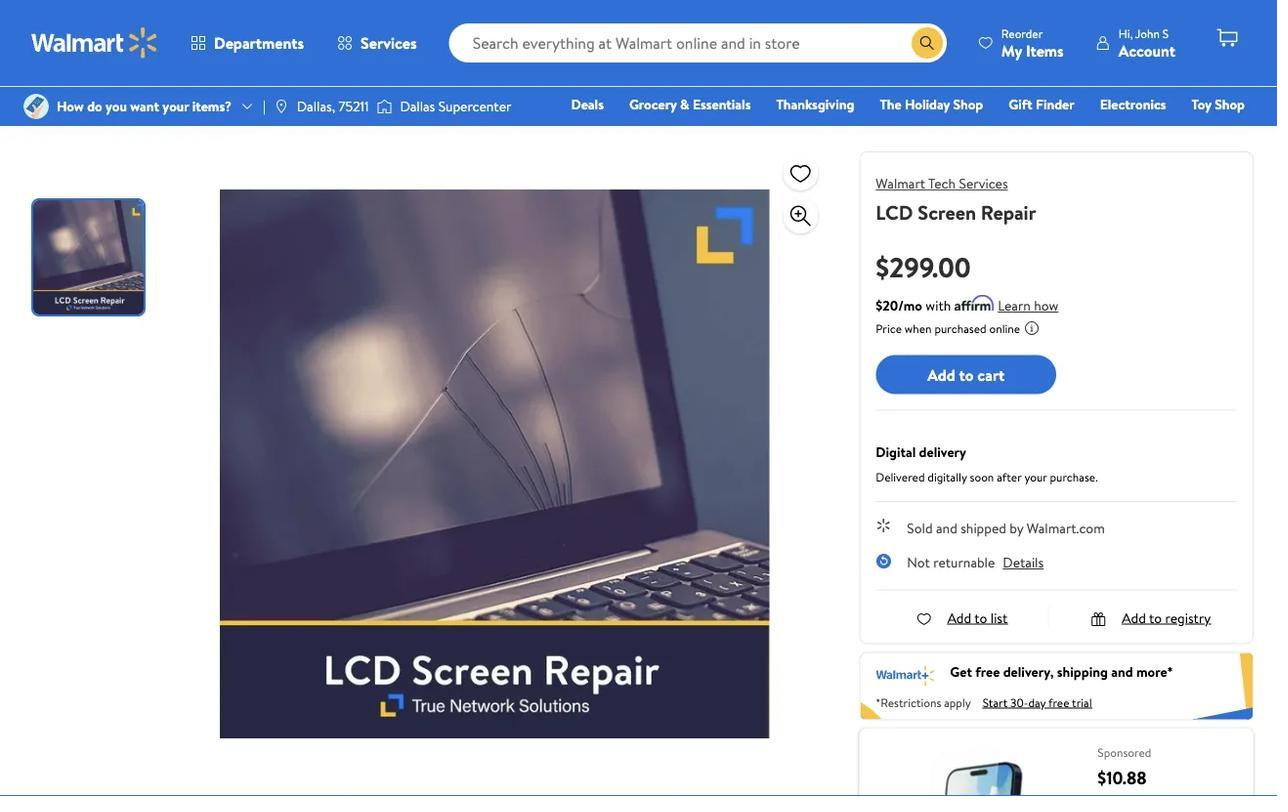 Task type: locate. For each thing, give the bounding box(es) containing it.
free right the get
[[976, 663, 1001, 682]]

sponsored for sponsored
[[1181, 90, 1235, 107]]

1 horizontal spatial free
[[1049, 694, 1070, 711]]

sponsored
[[1181, 90, 1235, 107], [1098, 744, 1152, 761]]

get free delivery, shipping and more* banner
[[860, 653, 1254, 721]]

1 horizontal spatial shop
[[1216, 95, 1246, 114]]

my
[[1002, 40, 1023, 61]]

supercenter
[[439, 97, 512, 116]]

1 vertical spatial sponsored
[[1098, 744, 1152, 761]]

to left list
[[975, 609, 988, 628]]

grocery & essentials
[[630, 95, 751, 114]]

onn. iphone 14 pro max corning glass screen protector image
[[875, 744, 1083, 797]]

digital delivery delivered digitally soon after your purchase.
[[876, 442, 1099, 486]]

1 vertical spatial your
[[1025, 469, 1048, 486]]

0 horizontal spatial  image
[[274, 99, 289, 114]]

toy shop home
[[888, 95, 1246, 141]]

cart contains 0 items total amount $0.00 image
[[1216, 26, 1240, 50]]

1 vertical spatial and
[[1112, 663, 1134, 682]]

 image right the |
[[274, 99, 289, 114]]

one debit
[[1096, 122, 1162, 141]]

0 vertical spatial sponsored
[[1181, 90, 1235, 107]]

dallas
[[400, 97, 435, 116]]

the
[[880, 95, 902, 114]]

0 horizontal spatial your
[[163, 97, 189, 116]]

online
[[990, 320, 1021, 337]]

sponsored up walmart+ on the top right
[[1181, 90, 1235, 107]]

1 horizontal spatial to
[[975, 609, 988, 628]]

add left list
[[948, 609, 972, 628]]

sponsored for sponsored $10.88
[[1098, 744, 1152, 761]]

purchase.
[[1051, 469, 1099, 486]]

your
[[163, 97, 189, 116], [1025, 469, 1048, 486]]

to inside button
[[960, 364, 974, 386]]

start
[[983, 694, 1008, 711]]

1 shop from the left
[[954, 95, 984, 114]]

add to cart
[[928, 364, 1005, 386]]

0 horizontal spatial and
[[937, 519, 958, 538]]

legal information image
[[1025, 320, 1040, 336]]

the holiday shop
[[880, 95, 984, 114]]

registry
[[1020, 122, 1070, 141]]

$20/mo
[[876, 296, 923, 315]]

get
[[951, 663, 973, 682]]

1 horizontal spatial your
[[1025, 469, 1048, 486]]

delivered
[[876, 469, 925, 486]]

Search search field
[[449, 23, 947, 63]]

departments
[[214, 32, 304, 54]]

hi, john s account
[[1119, 25, 1176, 61]]

2 horizontal spatial to
[[1150, 609, 1163, 628]]

shop
[[954, 95, 984, 114], [1216, 95, 1246, 114]]

services up repair
[[960, 174, 1009, 193]]

1 vertical spatial free
[[1049, 694, 1070, 711]]

|
[[263, 97, 266, 116]]

add inside button
[[928, 364, 956, 386]]

and right sold
[[937, 519, 958, 538]]

details button
[[1003, 553, 1044, 572]]

add left registry
[[1123, 609, 1147, 628]]

0 horizontal spatial shop
[[954, 95, 984, 114]]

add to cart button
[[876, 355, 1057, 395]]

deals link
[[563, 94, 613, 115]]

lcd screen repair image
[[220, 152, 770, 777]]

fashion
[[950, 122, 995, 141]]

to left cart at top
[[960, 364, 974, 386]]

home
[[888, 122, 924, 141]]

search icon image
[[920, 35, 936, 51]]

ad disclaimer and feedback for skylinedisplayad image
[[1239, 91, 1254, 107]]

and left more*
[[1112, 663, 1134, 682]]

list
[[991, 609, 1008, 628]]

walmart plus image
[[876, 663, 935, 686]]

walmart+ link
[[1178, 121, 1254, 142]]

toy shop link
[[1184, 94, 1254, 115]]

grocery
[[630, 95, 677, 114]]

the holiday shop link
[[872, 94, 993, 115]]

services up dallas
[[361, 32, 417, 54]]

0 horizontal spatial free
[[976, 663, 1001, 682]]

do
[[87, 97, 102, 116]]

walmart image
[[31, 27, 158, 59]]

0 vertical spatial free
[[976, 663, 1001, 682]]

1 horizontal spatial services
[[960, 174, 1009, 193]]

returnable
[[934, 553, 996, 572]]

0 horizontal spatial to
[[960, 364, 974, 386]]

your right want
[[163, 97, 189, 116]]

0 vertical spatial your
[[163, 97, 189, 116]]

get free delivery, shipping and more*
[[951, 663, 1174, 682]]

services inside dropdown button
[[361, 32, 417, 54]]

$20/mo with
[[876, 296, 952, 315]]

shop right toy at the right of the page
[[1216, 95, 1246, 114]]

1 horizontal spatial and
[[1112, 663, 1134, 682]]

1 horizontal spatial  image
[[377, 97, 393, 116]]

sponsored inside the $10.88 group
[[1098, 744, 1152, 761]]

electronics
[[1101, 95, 1167, 114]]

 image right 75211
[[377, 97, 393, 116]]

add to list
[[948, 609, 1008, 628]]

services
[[361, 32, 417, 54], [960, 174, 1009, 193]]

delivery,
[[1004, 663, 1054, 682]]

 image
[[377, 97, 393, 116], [274, 99, 289, 114]]

to
[[960, 364, 974, 386], [975, 609, 988, 628], [1150, 609, 1163, 628]]

0 vertical spatial services
[[361, 32, 417, 54]]

$10.88 group
[[860, 729, 1254, 797]]

1 vertical spatial services
[[960, 174, 1009, 193]]

services inside 'walmart tech services lcd screen repair'
[[960, 174, 1009, 193]]

free
[[976, 663, 1001, 682], [1049, 694, 1070, 711]]

your right after
[[1025, 469, 1048, 486]]

to left registry
[[1150, 609, 1163, 628]]

sponsored up $10.88
[[1098, 744, 1152, 761]]

 image
[[23, 94, 49, 119]]

and
[[937, 519, 958, 538], [1112, 663, 1134, 682]]

thanksgiving link
[[768, 94, 864, 115]]

finder
[[1036, 95, 1075, 114]]

Walmart Site-Wide search field
[[449, 23, 947, 63]]

add to registry button
[[1091, 609, 1212, 628]]

shop up 'fashion' link
[[954, 95, 984, 114]]

reorder my items
[[1002, 25, 1064, 61]]

sold
[[908, 519, 933, 538]]

toy
[[1192, 95, 1212, 114]]

electronics link
[[1092, 94, 1176, 115]]

one
[[1096, 122, 1125, 141]]

0 horizontal spatial services
[[361, 32, 417, 54]]

1 horizontal spatial sponsored
[[1181, 90, 1235, 107]]

sold and shipped by walmart.com
[[908, 519, 1106, 538]]

add down price when purchased online
[[928, 364, 956, 386]]

reorder
[[1002, 25, 1044, 42]]

free right day
[[1049, 694, 1070, 711]]

when
[[905, 320, 932, 337]]

2 shop from the left
[[1216, 95, 1246, 114]]

0 vertical spatial and
[[937, 519, 958, 538]]

learn
[[998, 296, 1031, 315]]

add to favorites list, lcd screen repair image
[[789, 161, 813, 185]]

delivery
[[920, 442, 967, 461]]

75211
[[339, 97, 369, 116]]

tech
[[929, 174, 956, 193]]

0 horizontal spatial sponsored
[[1098, 744, 1152, 761]]



Task type: vqa. For each thing, say whether or not it's contained in the screenshot.
save in the $65.48 $1.52/oz You save $16.96
no



Task type: describe. For each thing, give the bounding box(es) containing it.
home link
[[880, 121, 933, 142]]

screen
[[918, 198, 977, 226]]

essentials
[[693, 95, 751, 114]]

want
[[130, 97, 159, 116]]

with
[[926, 296, 952, 315]]

after
[[997, 469, 1022, 486]]

 image for dallas supercenter
[[377, 97, 393, 116]]

walmart.com
[[1027, 519, 1106, 538]]

account
[[1119, 40, 1176, 61]]

items
[[1026, 40, 1064, 61]]

your inside digital delivery delivered digitally soon after your purchase.
[[1025, 469, 1048, 486]]

hi,
[[1119, 25, 1133, 42]]

*restrictions apply
[[876, 694, 972, 711]]

sponsored $10.88
[[1098, 744, 1152, 790]]

and inside banner
[[1112, 663, 1134, 682]]

items?
[[192, 97, 232, 116]]

purchased
[[935, 320, 987, 337]]

$10.88
[[1098, 766, 1147, 790]]

 image for dallas, 75211
[[274, 99, 289, 114]]

start 30-day free trial
[[983, 694, 1093, 711]]

you
[[106, 97, 127, 116]]

learn how button
[[998, 296, 1059, 316]]

apply
[[945, 694, 972, 711]]

30-
[[1011, 694, 1029, 711]]

cart
[[978, 364, 1005, 386]]

add for add to registry
[[1123, 609, 1147, 628]]

walmart tech services lcd screen repair
[[876, 174, 1037, 226]]

thanksgiving
[[777, 95, 855, 114]]

lcd screen repair - image 1 of 1 image
[[33, 200, 148, 315]]

dallas supercenter
[[400, 97, 512, 116]]

registry
[[1166, 609, 1212, 628]]

dallas, 75211
[[297, 97, 369, 116]]

shipped
[[961, 519, 1007, 538]]

one debit link
[[1087, 121, 1171, 142]]

john
[[1136, 25, 1160, 42]]

how
[[1035, 296, 1059, 315]]

lcd
[[876, 198, 914, 226]]

shop inside toy shop home
[[1216, 95, 1246, 114]]

price when purchased online
[[876, 320, 1021, 337]]

shipping
[[1058, 663, 1109, 682]]

walmart tech services link
[[876, 174, 1009, 193]]

by
[[1010, 519, 1024, 538]]

deals
[[571, 95, 604, 114]]

add to registry
[[1123, 609, 1212, 628]]

add for add to cart
[[928, 364, 956, 386]]

departments button
[[174, 20, 321, 66]]

more*
[[1137, 663, 1174, 682]]

soon
[[970, 469, 995, 486]]

digital
[[876, 442, 916, 461]]

zoom image modal image
[[789, 204, 813, 228]]

gift finder
[[1009, 95, 1075, 114]]

digitally
[[928, 469, 968, 486]]

gift
[[1009, 95, 1033, 114]]

details
[[1003, 553, 1044, 572]]

$299.00
[[876, 248, 972, 286]]

to for list
[[975, 609, 988, 628]]

registry link
[[1012, 121, 1079, 142]]

add to list button
[[917, 609, 1008, 628]]

grocery & essentials link
[[621, 94, 760, 115]]

repair
[[982, 198, 1037, 226]]

price
[[876, 320, 902, 337]]

to for cart
[[960, 364, 974, 386]]

dallas,
[[297, 97, 335, 116]]

to for registry
[[1150, 609, 1163, 628]]

services button
[[321, 20, 434, 66]]

how do you want your items?
[[57, 97, 232, 116]]

&
[[681, 95, 690, 114]]

not returnable details
[[908, 553, 1044, 572]]

day
[[1029, 694, 1046, 711]]

add for add to list
[[948, 609, 972, 628]]

walmart+
[[1187, 122, 1246, 141]]

walmart
[[876, 174, 926, 193]]

learn how
[[998, 296, 1059, 315]]

*restrictions
[[876, 694, 942, 711]]

s
[[1163, 25, 1169, 42]]

holiday
[[905, 95, 950, 114]]

debit
[[1128, 122, 1162, 141]]

fashion link
[[941, 121, 1004, 142]]

affirm image
[[955, 295, 995, 311]]



